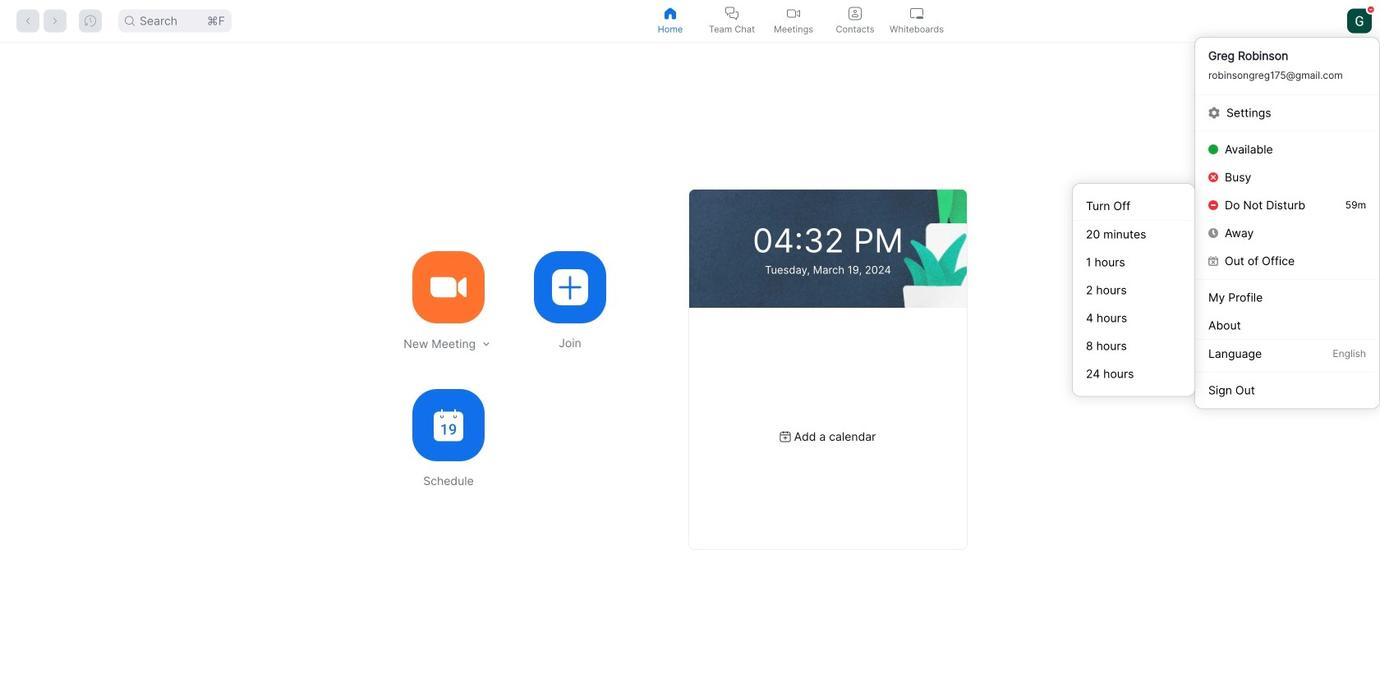 Task type: describe. For each thing, give the bounding box(es) containing it.
1 horizontal spatial do not disturb image
[[1368, 6, 1374, 13]]

avatar image
[[1347, 9, 1372, 33]]

0 vertical spatial do not disturb image
[[1368, 6, 1374, 13]]

setting image
[[1208, 107, 1220, 119]]

video camera on image
[[430, 269, 467, 306]]

magnifier image
[[125, 16, 135, 26]]

0 horizontal spatial do not disturb image
[[1208, 200, 1218, 210]]

video camera on image
[[430, 269, 467, 306]]



Task type: vqa. For each thing, say whether or not it's contained in the screenshot.
Magnifier icon
yes



Task type: locate. For each thing, give the bounding box(es) containing it.
tab panel
[[0, 43, 1380, 697]]

calendar add calendar image
[[780, 432, 791, 442]]

out of office image
[[1208, 256, 1218, 266], [1208, 256, 1218, 266]]

schedule image
[[434, 410, 463, 442]]

team chat image
[[725, 7, 739, 20], [725, 7, 739, 20]]

chevron down small image
[[481, 338, 492, 350], [481, 338, 492, 350]]

do not disturb image
[[1368, 6, 1374, 13], [1208, 200, 1218, 210]]

busy image
[[1208, 173, 1218, 182], [1208, 173, 1218, 182]]

online image
[[1208, 145, 1218, 154], [1208, 145, 1218, 154]]

1 vertical spatial do not disturb image
[[1208, 200, 1218, 210]]

away image
[[1208, 228, 1218, 238], [1208, 228, 1218, 238]]

magnifier image
[[125, 16, 135, 26]]

profile contact image
[[849, 7, 862, 20], [849, 7, 862, 20]]

plus squircle image
[[552, 269, 588, 306]]

tab list
[[640, 0, 948, 42]]

calendar add calendar image
[[780, 432, 791, 442]]

0 horizontal spatial do not disturb image
[[1208, 200, 1218, 210]]

1 vertical spatial do not disturb image
[[1208, 200, 1218, 210]]

home small image
[[664, 7, 677, 20], [664, 7, 677, 20]]

video on image
[[787, 7, 800, 20], [787, 7, 800, 20]]

1 horizontal spatial do not disturb image
[[1368, 6, 1374, 13]]

plus squircle image
[[552, 269, 588, 306]]

0 vertical spatial do not disturb image
[[1368, 6, 1374, 13]]

do not disturb image
[[1368, 6, 1374, 13], [1208, 200, 1218, 210]]

setting image
[[1208, 107, 1220, 119]]

whiteboard small image
[[910, 7, 923, 20], [910, 7, 923, 20]]



